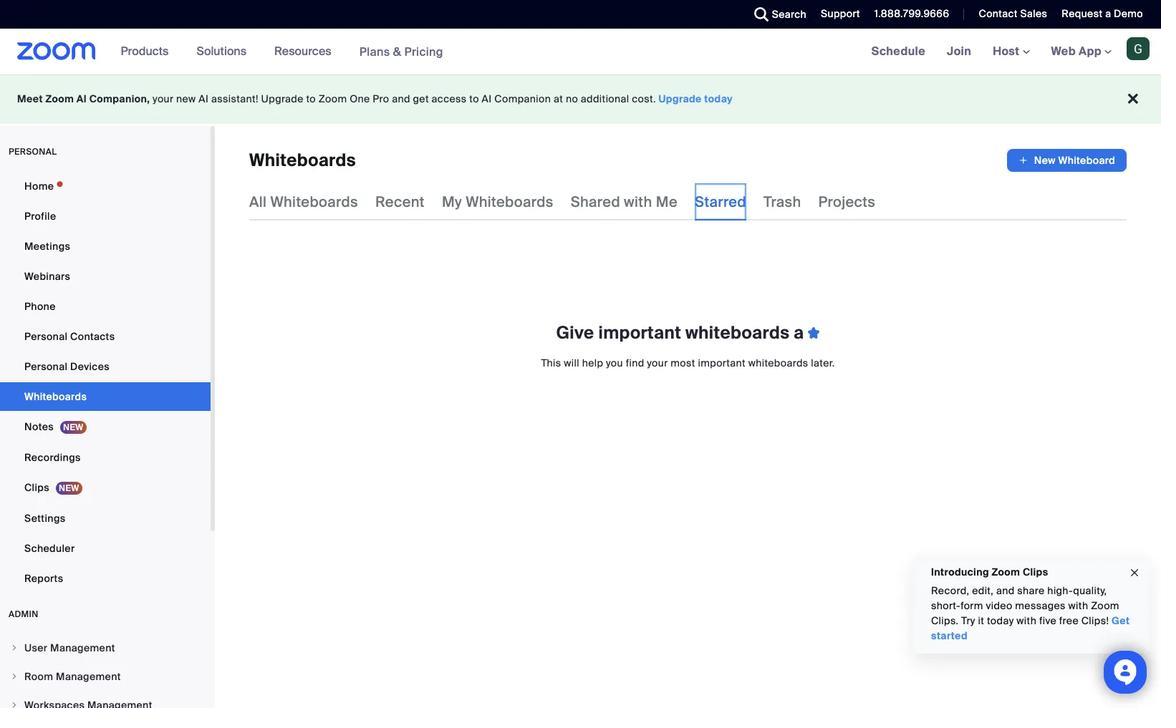 Task type: locate. For each thing, give the bounding box(es) containing it.
2 personal from the top
[[24, 361, 68, 373]]

today up whiteboards application
[[705, 92, 733, 105]]

1 horizontal spatial your
[[648, 357, 668, 370]]

resources
[[275, 44, 332, 59]]

right image for room management
[[10, 673, 19, 682]]

whiteboards
[[686, 322, 790, 344], [749, 357, 809, 370]]

0 horizontal spatial your
[[153, 92, 174, 105]]

today down video at the bottom of page
[[988, 615, 1015, 628]]

your left new
[[153, 92, 174, 105]]

management down user management 'menu item'
[[56, 671, 121, 684]]

contact sales link
[[969, 0, 1052, 29], [980, 7, 1048, 20]]

edit,
[[973, 585, 994, 598]]

upgrade today link
[[659, 92, 733, 105]]

management inside user management 'menu item'
[[50, 642, 115, 655]]

1 horizontal spatial and
[[997, 585, 1015, 598]]

web
[[1052, 44, 1077, 59]]

plans & pricing link
[[360, 44, 444, 59], [360, 44, 444, 59]]

reports
[[24, 573, 63, 586]]

0 horizontal spatial clips
[[24, 482, 49, 495]]

right image
[[10, 644, 19, 653], [10, 673, 19, 682], [10, 702, 19, 709]]

0 vertical spatial today
[[705, 92, 733, 105]]

right image inside user management 'menu item'
[[10, 644, 19, 653]]

cost.
[[632, 92, 656, 105]]

settings
[[24, 513, 66, 525]]

0 vertical spatial right image
[[10, 644, 19, 653]]

clips
[[24, 482, 49, 495], [1024, 566, 1049, 579]]

access
[[432, 92, 467, 105]]

phone
[[24, 300, 56, 313]]

1 right image from the top
[[10, 644, 19, 653]]

high-
[[1048, 585, 1074, 598]]

0 horizontal spatial important
[[599, 322, 682, 344]]

2 upgrade from the left
[[659, 92, 702, 105]]

0 vertical spatial personal
[[24, 330, 68, 343]]

most
[[671, 357, 696, 370]]

zoom up clips!
[[1092, 600, 1120, 613]]

no
[[566, 92, 579, 105]]

today
[[705, 92, 733, 105], [988, 615, 1015, 628]]

demo
[[1115, 7, 1144, 20]]

me
[[656, 193, 678, 211]]

0 vertical spatial whiteboards
[[686, 322, 790, 344]]

important right most
[[699, 357, 746, 370]]

whiteboards up all whiteboards
[[249, 149, 356, 171]]

1 vertical spatial clips
[[1024, 566, 1049, 579]]

shared
[[571, 193, 621, 211]]

0 horizontal spatial ai
[[77, 92, 87, 105]]

0 vertical spatial management
[[50, 642, 115, 655]]

important up find
[[599, 322, 682, 344]]

zoom right meet
[[45, 92, 74, 105]]

to down resources dropdown button
[[306, 92, 316, 105]]

new
[[176, 92, 196, 105]]

clips link
[[0, 474, 211, 503]]

form
[[961, 600, 984, 613]]

with up 'free'
[[1069, 600, 1089, 613]]

1 vertical spatial important
[[699, 357, 746, 370]]

1 to from the left
[[306, 92, 316, 105]]

trash
[[764, 193, 802, 211]]

whiteboards up this will help you find your most important whiteboards later.
[[686, 322, 790, 344]]

user
[[24, 642, 48, 655]]

1 horizontal spatial to
[[470, 92, 479, 105]]

2 horizontal spatial with
[[1069, 600, 1089, 613]]

meetings navigation
[[861, 29, 1162, 75]]

0 horizontal spatial and
[[392, 92, 411, 105]]

1.888.799.9666 button
[[864, 0, 954, 29], [875, 7, 950, 20]]

to right access
[[470, 92, 479, 105]]

starred
[[695, 193, 747, 211]]

whiteboards down personal devices at the bottom left of page
[[24, 391, 87, 404]]

whiteboards
[[249, 149, 356, 171], [271, 193, 358, 211], [466, 193, 554, 211], [24, 391, 87, 404]]

right image for user management
[[10, 644, 19, 653]]

0 vertical spatial your
[[153, 92, 174, 105]]

profile
[[24, 210, 56, 223]]

0 vertical spatial clips
[[24, 482, 49, 495]]

give important whiteboards a
[[557, 322, 809, 344]]

and up video at the bottom of page
[[997, 585, 1015, 598]]

get started
[[932, 615, 1131, 643]]

banner containing products
[[0, 29, 1162, 75]]

management for room management
[[56, 671, 121, 684]]

1 vertical spatial with
[[1069, 600, 1089, 613]]

right image inside room management menu item
[[10, 673, 19, 682]]

1 vertical spatial a
[[794, 322, 805, 344]]

0 horizontal spatial today
[[705, 92, 733, 105]]

1 horizontal spatial today
[[988, 615, 1015, 628]]

and left the "get" at the top left
[[392, 92, 411, 105]]

my whiteboards
[[442, 193, 554, 211]]

meet
[[17, 92, 43, 105]]

0 horizontal spatial with
[[624, 193, 653, 211]]

ai left companion
[[482, 92, 492, 105]]

room
[[24, 671, 53, 684]]

request
[[1063, 7, 1103, 20]]

contacts
[[70, 330, 115, 343]]

with left me
[[624, 193, 653, 211]]

2 vertical spatial with
[[1017, 615, 1037, 628]]

and inside record, edit, and share high-quality, short-form video messages with zoom clips. try it today with five free clips!
[[997, 585, 1015, 598]]

1 horizontal spatial ai
[[199, 92, 209, 105]]

0 vertical spatial with
[[624, 193, 653, 211]]

1 horizontal spatial with
[[1017, 615, 1037, 628]]

2 vertical spatial right image
[[10, 702, 19, 709]]

resources button
[[275, 29, 338, 75]]

3 right image from the top
[[10, 702, 19, 709]]

meet zoom ai companion, your new ai assistant! upgrade to zoom one pro and get access to ai companion at no additional cost. upgrade today
[[17, 92, 733, 105]]

management up the room management
[[50, 642, 115, 655]]

1 vertical spatial and
[[997, 585, 1015, 598]]

zoom inside record, edit, and share high-quality, short-form video messages with zoom clips. try it today with five free clips!
[[1092, 600, 1120, 613]]

introducing zoom clips
[[932, 566, 1049, 579]]

contact
[[980, 7, 1018, 20]]

today inside the meet zoom ai companion, footer
[[705, 92, 733, 105]]

your
[[153, 92, 174, 105], [648, 357, 668, 370]]

your right find
[[648, 357, 668, 370]]

0 vertical spatial a
[[1106, 7, 1112, 20]]

search button
[[744, 0, 811, 29]]

web app button
[[1052, 44, 1113, 59]]

whiteboards left later.
[[749, 357, 809, 370]]

clips up the settings
[[24, 482, 49, 495]]

later.
[[812, 357, 836, 370]]

0 horizontal spatial upgrade
[[261, 92, 304, 105]]

today inside record, edit, and share high-quality, short-form video messages with zoom clips. try it today with five free clips!
[[988, 615, 1015, 628]]

1 vertical spatial today
[[988, 615, 1015, 628]]

1 vertical spatial personal
[[24, 361, 68, 373]]

admin menu menu
[[0, 635, 211, 709]]

user management menu item
[[0, 635, 211, 662]]

banner
[[0, 29, 1162, 75]]

0 vertical spatial important
[[599, 322, 682, 344]]

0 horizontal spatial to
[[306, 92, 316, 105]]

personal devices
[[24, 361, 110, 373]]

with
[[624, 193, 653, 211], [1069, 600, 1089, 613], [1017, 615, 1037, 628]]

clips up share
[[1024, 566, 1049, 579]]

menu item
[[0, 692, 211, 709]]

upgrade right "cost."
[[659, 92, 702, 105]]

one
[[350, 92, 370, 105]]

products
[[121, 44, 169, 59]]

1 personal from the top
[[24, 330, 68, 343]]

you
[[606, 357, 624, 370]]

try
[[962, 615, 976, 628]]

2 horizontal spatial ai
[[482, 92, 492, 105]]

ai right new
[[199, 92, 209, 105]]

companion
[[495, 92, 551, 105]]

all
[[249, 193, 267, 211]]

with down messages
[[1017, 615, 1037, 628]]

1 vertical spatial management
[[56, 671, 121, 684]]

solutions
[[197, 44, 247, 59]]

1 upgrade from the left
[[261, 92, 304, 105]]

1 horizontal spatial important
[[699, 357, 746, 370]]

my
[[442, 193, 462, 211]]

quality,
[[1074, 585, 1108, 598]]

1 ai from the left
[[77, 92, 87, 105]]

home
[[24, 180, 54, 193]]

products button
[[121, 29, 175, 75]]

room management menu item
[[0, 664, 211, 691]]

close image
[[1130, 565, 1141, 582]]

webinars
[[24, 270, 70, 283]]

support link
[[811, 0, 864, 29], [822, 7, 861, 20]]

personal down phone at the left
[[24, 330, 68, 343]]

ai left companion,
[[77, 92, 87, 105]]

1 vertical spatial right image
[[10, 673, 19, 682]]

0 vertical spatial and
[[392, 92, 411, 105]]

2 right image from the top
[[10, 673, 19, 682]]

schedule
[[872, 44, 926, 59]]

and
[[392, 92, 411, 105], [997, 585, 1015, 598]]

management
[[50, 642, 115, 655], [56, 671, 121, 684]]

product information navigation
[[110, 29, 454, 75]]

personal
[[9, 146, 57, 158]]

reports link
[[0, 565, 211, 594]]

zoom up edit,
[[992, 566, 1021, 579]]

personal
[[24, 330, 68, 343], [24, 361, 68, 373]]

zoom logo image
[[17, 42, 96, 60]]

personal down personal contacts
[[24, 361, 68, 373]]

1 horizontal spatial upgrade
[[659, 92, 702, 105]]

upgrade down "product information" navigation
[[261, 92, 304, 105]]

management inside room management menu item
[[56, 671, 121, 684]]

1 vertical spatial whiteboards
[[749, 357, 809, 370]]



Task type: vqa. For each thing, say whether or not it's contained in the screenshot.
&
yes



Task type: describe. For each thing, give the bounding box(es) containing it.
record, edit, and share high-quality, short-form video messages with zoom clips. try it today with five free clips!
[[932, 585, 1120, 628]]

whiteboards right all
[[271, 193, 358, 211]]

scheduler link
[[0, 535, 211, 563]]

join link
[[937, 29, 983, 75]]

notes link
[[0, 413, 211, 442]]

companion,
[[89, 92, 150, 105]]

whiteboards inside whiteboards link
[[24, 391, 87, 404]]

personal for personal contacts
[[24, 330, 68, 343]]

personal menu menu
[[0, 172, 211, 595]]

scheduler
[[24, 543, 75, 556]]

add image
[[1019, 153, 1029, 168]]

meet zoom ai companion, footer
[[0, 75, 1162, 124]]

profile link
[[0, 202, 211, 231]]

new
[[1035, 154, 1057, 167]]

solutions button
[[197, 29, 253, 75]]

share
[[1018, 585, 1046, 598]]

search
[[773, 8, 807, 21]]

record,
[[932, 585, 970, 598]]

clips.
[[932, 615, 959, 628]]

personal contacts link
[[0, 323, 211, 351]]

join
[[948, 44, 972, 59]]

recent
[[376, 193, 425, 211]]

1 horizontal spatial clips
[[1024, 566, 1049, 579]]

started
[[932, 630, 968, 643]]

pricing
[[405, 44, 444, 59]]

with inside tabs of all whiteboard page 'tab list'
[[624, 193, 653, 211]]

five
[[1040, 615, 1057, 628]]

host button
[[994, 44, 1030, 59]]

help
[[583, 357, 604, 370]]

additional
[[581, 92, 630, 105]]

2 to from the left
[[470, 92, 479, 105]]

messages
[[1016, 600, 1067, 613]]

settings link
[[0, 505, 211, 533]]

personal contacts
[[24, 330, 115, 343]]

request a demo
[[1063, 7, 1144, 20]]

whiteboards right my
[[466, 193, 554, 211]]

get started link
[[932, 615, 1131, 643]]

2 ai from the left
[[199, 92, 209, 105]]

1 horizontal spatial a
[[1106, 7, 1112, 20]]

will
[[564, 357, 580, 370]]

your inside the meet zoom ai companion, footer
[[153, 92, 174, 105]]

new whiteboard button
[[1008, 149, 1128, 172]]

it
[[979, 615, 985, 628]]

0 horizontal spatial a
[[794, 322, 805, 344]]

shared with me
[[571, 193, 678, 211]]

admin
[[9, 609, 39, 621]]

projects
[[819, 193, 876, 211]]

webinars link
[[0, 262, 211, 291]]

web app
[[1052, 44, 1102, 59]]

whiteboard
[[1059, 154, 1116, 167]]

clips!
[[1082, 615, 1110, 628]]

whiteboards application
[[249, 149, 1128, 172]]

clips inside "clips" link
[[24, 482, 49, 495]]

host
[[994, 44, 1023, 59]]

schedule link
[[861, 29, 937, 75]]

meetings link
[[0, 232, 211, 261]]

personal for personal devices
[[24, 361, 68, 373]]

home link
[[0, 172, 211, 201]]

this will help you find your most important whiteboards later.
[[542, 357, 836, 370]]

phone link
[[0, 292, 211, 321]]

assistant!
[[211, 92, 259, 105]]

room management
[[24, 671, 121, 684]]

zoom left 'one'
[[319, 92, 347, 105]]

devices
[[70, 361, 110, 373]]

plans
[[360, 44, 390, 59]]

contact sales
[[980, 7, 1048, 20]]

at
[[554, 92, 564, 105]]

notes
[[24, 421, 54, 434]]

recordings
[[24, 452, 81, 465]]

meetings
[[24, 240, 70, 253]]

new whiteboard
[[1035, 154, 1116, 167]]

free
[[1060, 615, 1080, 628]]

get
[[1113, 615, 1131, 628]]

tabs of all whiteboard page tab list
[[249, 184, 876, 221]]

plans & pricing
[[360, 44, 444, 59]]

get
[[413, 92, 429, 105]]

support
[[822, 7, 861, 20]]

all whiteboards
[[249, 193, 358, 211]]

pro
[[373, 92, 390, 105]]

management for user management
[[50, 642, 115, 655]]

1 vertical spatial your
[[648, 357, 668, 370]]

whiteboards link
[[0, 383, 211, 411]]

and inside the meet zoom ai companion, footer
[[392, 92, 411, 105]]

recordings link
[[0, 444, 211, 472]]

&
[[393, 44, 402, 59]]

3 ai from the left
[[482, 92, 492, 105]]

find
[[626, 357, 645, 370]]

personal devices link
[[0, 353, 211, 381]]

sales
[[1021, 7, 1048, 20]]

profile picture image
[[1128, 37, 1151, 60]]

whiteboards inside whiteboards application
[[249, 149, 356, 171]]



